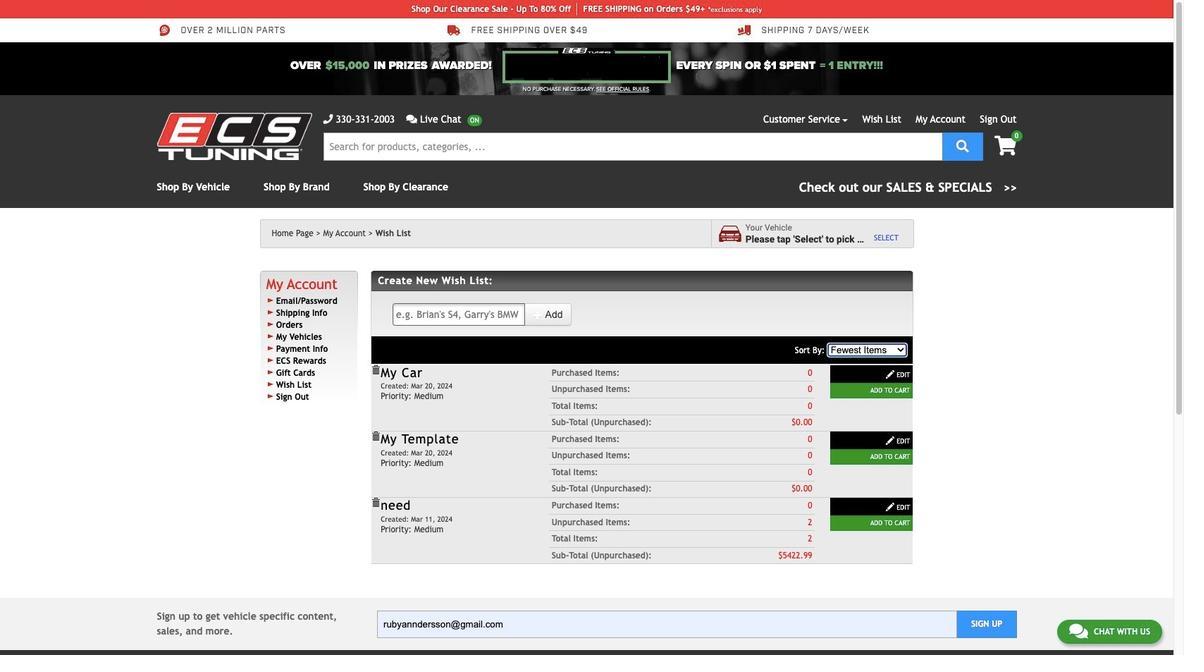 Task type: locate. For each thing, give the bounding box(es) containing it.
0 vertical spatial delete image
[[371, 365, 381, 375]]

1 delete image from the top
[[371, 365, 381, 375]]

white image
[[886, 370, 896, 379], [886, 502, 896, 512]]

0 vertical spatial white image
[[886, 370, 896, 379]]

1 vertical spatial delete image
[[371, 432, 381, 442]]

Email email field
[[377, 611, 958, 638]]

1 vertical spatial white image
[[886, 436, 896, 446]]

delete image
[[371, 365, 381, 375], [371, 432, 381, 442]]

1 white image from the top
[[886, 370, 896, 379]]

0 vertical spatial white image
[[534, 310, 543, 320]]

comments image
[[1070, 623, 1089, 640]]

shopping cart image
[[995, 136, 1017, 156]]

ecs tuning image
[[157, 113, 312, 160]]

1 vertical spatial white image
[[886, 502, 896, 512]]

0 horizontal spatial white image
[[534, 310, 543, 320]]

white image
[[534, 310, 543, 320], [886, 436, 896, 446]]

phone image
[[323, 114, 333, 124]]



Task type: vqa. For each thing, say whether or not it's contained in the screenshot.
Delete icon
yes



Task type: describe. For each thing, give the bounding box(es) containing it.
2 delete image from the top
[[371, 432, 381, 442]]

2 white image from the top
[[886, 502, 896, 512]]

ecs tuning 'spin to win' contest logo image
[[503, 48, 671, 83]]

comments image
[[406, 114, 418, 124]]

Search text field
[[323, 133, 943, 161]]

e.g. Brian's S4, Garry's BMW E92...etc text field
[[393, 303, 526, 326]]

1 horizontal spatial white image
[[886, 436, 896, 446]]

delete image
[[371, 498, 381, 508]]

search image
[[957, 139, 970, 152]]



